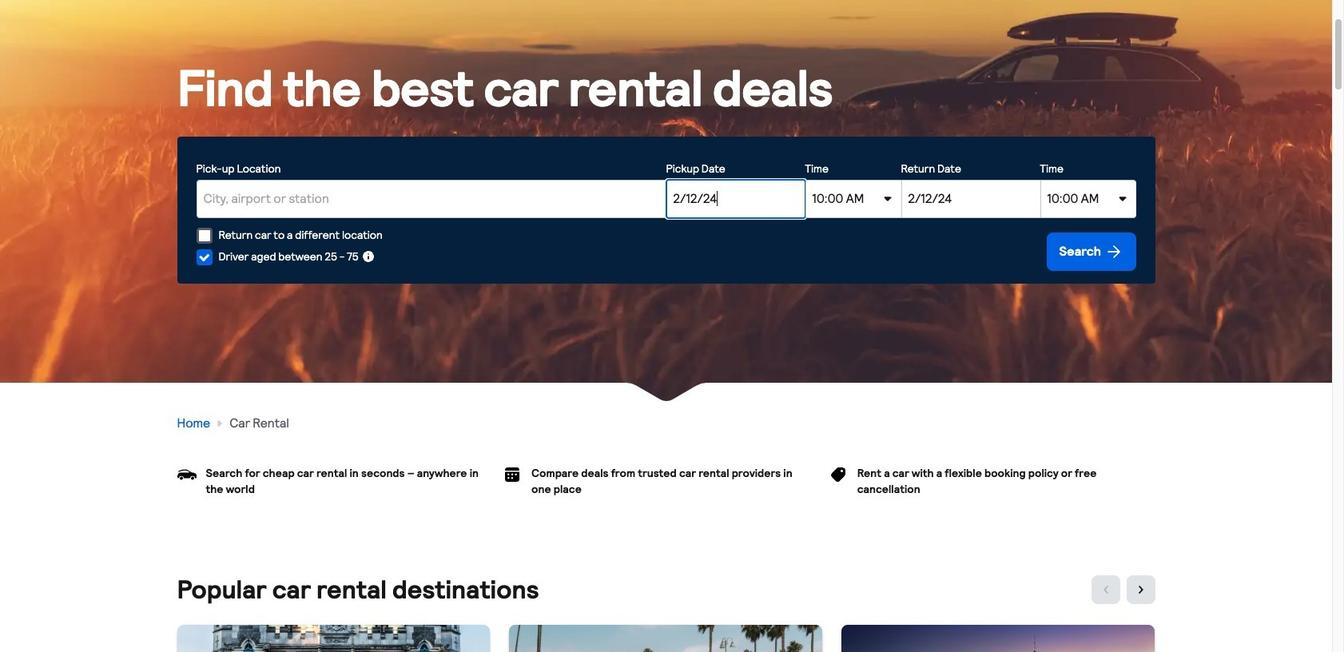 Task type: vqa. For each thing, say whether or not it's contained in the screenshot.
rtl support__ZDYwM image
yes



Task type: describe. For each thing, give the bounding box(es) containing it.
1 vertical spatial rtl support__zdywm image
[[1100, 584, 1112, 596]]

0 horizontal spatial rtl support__zdywm image
[[214, 417, 226, 430]]

Return car to a different location checkbox
[[196, 227, 212, 243]]

1 horizontal spatial rtl support__zdywm image
[[1135, 584, 1148, 596]]

info__yzdkm image
[[362, 250, 375, 263]]

Driver aged between 25 - 75 checkbox
[[196, 249, 212, 265]]



Task type: locate. For each thing, give the bounding box(es) containing it.
0 vertical spatial rtl support__zdywm image
[[214, 417, 226, 430]]

rtl support__zdywm image
[[1104, 243, 1124, 262], [1135, 584, 1148, 596]]

0 vertical spatial rtl support__zdywm image
[[1104, 243, 1124, 262]]

1 vertical spatial rtl support__zdywm image
[[1135, 584, 1148, 596]]

rtl support__zdywm image
[[214, 417, 226, 430], [1100, 584, 1112, 596]]

2/12/24 text field
[[901, 179, 1040, 218]]

None field
[[196, 179, 666, 218]]

2/12/24 text field
[[666, 179, 805, 218]]

0 horizontal spatial rtl support__zdywm image
[[1104, 243, 1124, 262]]

City, airport or station text field
[[196, 179, 666, 218]]

1 horizontal spatial rtl support__zdywm image
[[1100, 584, 1112, 596]]



